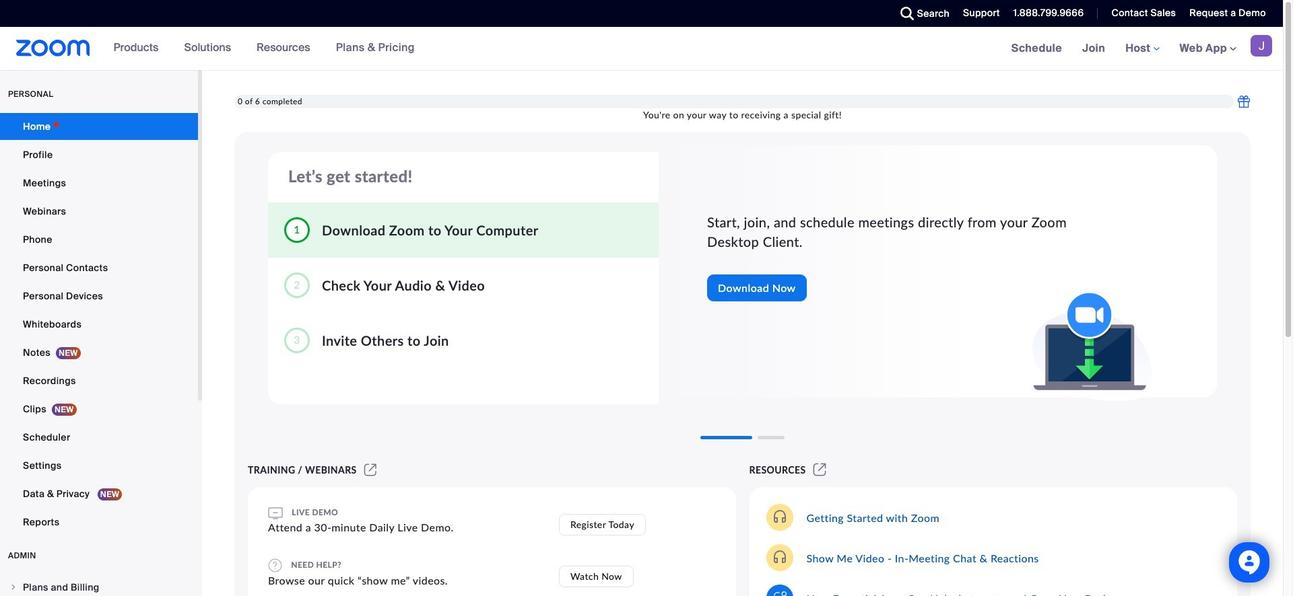 Task type: vqa. For each thing, say whether or not it's contained in the screenshot.
the rightmost window new image
yes



Task type: describe. For each thing, give the bounding box(es) containing it.
right image
[[9, 584, 18, 592]]



Task type: locate. For each thing, give the bounding box(es) containing it.
zoom logo image
[[16, 40, 90, 57]]

banner
[[0, 27, 1283, 71]]

0 horizontal spatial window new image
[[362, 465, 379, 476]]

menu item
[[0, 575, 198, 597]]

profile picture image
[[1251, 35, 1272, 57]]

1 horizontal spatial window new image
[[811, 465, 828, 476]]

product information navigation
[[103, 27, 425, 70]]

2 window new image from the left
[[811, 465, 828, 476]]

1 window new image from the left
[[362, 465, 379, 476]]

personal menu menu
[[0, 113, 198, 537]]

window new image
[[362, 465, 379, 476], [811, 465, 828, 476]]

meetings navigation
[[1001, 27, 1283, 71]]



